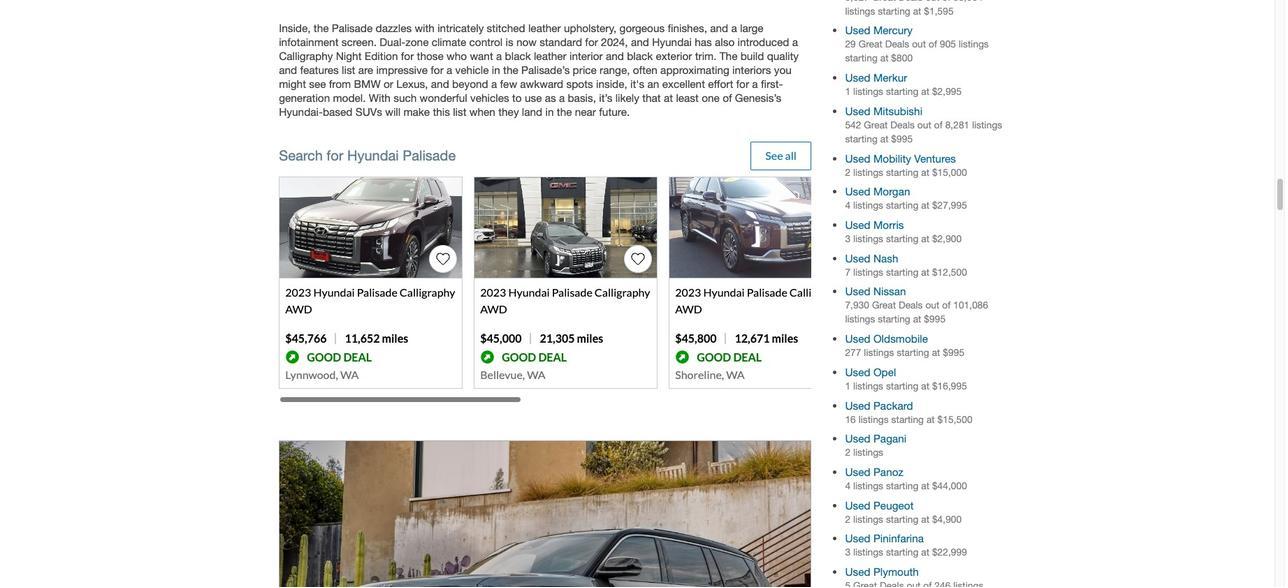 Task type: locate. For each thing, give the bounding box(es) containing it.
0 vertical spatial 1
[[845, 86, 851, 97]]

at
[[913, 5, 922, 17], [881, 53, 889, 64], [921, 86, 930, 97], [664, 92, 673, 104], [881, 133, 889, 145], [921, 167, 930, 178], [921, 200, 930, 211], [921, 233, 930, 245], [921, 267, 930, 278], [913, 314, 922, 325], [932, 348, 941, 359], [921, 381, 930, 392], [927, 414, 935, 425], [921, 481, 930, 492], [921, 514, 930, 526], [921, 548, 930, 559]]

zone
[[406, 36, 429, 48]]

at inside used pininfarina 3 listings starting at $22,999
[[921, 548, 930, 559]]

3 2023 hyundai palisade calligraphy awd from the left
[[675, 286, 845, 316]]

at left $12,500
[[921, 267, 930, 278]]

used inside "used morgan 4 listings starting at $27,995"
[[845, 185, 871, 198]]

hyundai for $45,766
[[313, 286, 355, 299]]

3 good from the left
[[697, 351, 731, 364]]

2 up used morgan link
[[845, 167, 851, 178]]

2 horizontal spatial the
[[557, 106, 572, 118]]

0 horizontal spatial 2023 hyundai palisade calligraphy awd image
[[280, 178, 462, 278]]

great down nissan
[[872, 300, 896, 311]]

listings inside "used morgan 4 listings starting at $27,995"
[[853, 200, 884, 211]]

0 horizontal spatial list
[[342, 64, 355, 76]]

at left "$1,595"
[[913, 5, 922, 17]]

0 horizontal spatial wa
[[340, 369, 359, 382]]

with
[[415, 22, 435, 34]]

starting inside used merkur 1 listings starting at $2,995
[[886, 86, 919, 97]]

used inside used pininfarina 3 listings starting at $22,999
[[845, 533, 871, 546]]

7 used from the top
[[845, 252, 871, 265]]

starting inside 542 great deals out of 8,281 listings starting at
[[845, 133, 878, 145]]

at up $16,995
[[932, 348, 941, 359]]

2 horizontal spatial miles
[[772, 332, 798, 345]]

2 good deal from the left
[[502, 351, 567, 364]]

out
[[926, 0, 940, 3], [912, 39, 926, 50], [918, 119, 932, 131], [926, 300, 940, 311]]

awd up $45,800
[[675, 303, 702, 316]]

1 1 from the top
[[845, 86, 851, 97]]

1 awd from the left
[[285, 303, 312, 316]]

starting inside "used morgan 4 listings starting at $27,995"
[[886, 200, 919, 211]]

or
[[384, 78, 394, 90]]

standard
[[540, 36, 582, 48]]

2 deal from the left
[[539, 351, 567, 364]]

14 used from the top
[[845, 500, 871, 512]]

1 vertical spatial 3
[[845, 548, 851, 559]]

listings down used merkur link on the right top of the page
[[853, 86, 884, 97]]

genesis's
[[735, 92, 782, 104]]

0 vertical spatial 2
[[845, 167, 851, 178]]

2 down used pagani link
[[845, 448, 851, 459]]

listings down the used morris "link"
[[853, 233, 884, 245]]

0 vertical spatial in
[[492, 64, 500, 76]]

1 4 from the top
[[845, 200, 851, 211]]

hyundai up $45,000
[[508, 286, 550, 299]]

of inside 7,930 great deals out of 101,086 listings starting at
[[942, 300, 951, 311]]

2 2023 hyundai palisade calligraphy awd image from the left
[[475, 178, 657, 278]]

starting up mercury
[[878, 5, 911, 17]]

calligraphy left used nissan link
[[790, 286, 845, 299]]

black down is
[[505, 50, 531, 62]]

good deal up shoreline, wa in the right of the page
[[697, 351, 762, 364]]

used for used morgan 4 listings starting at $27,995
[[845, 185, 871, 198]]

listings down used pagani link
[[853, 448, 884, 459]]

2 inside used peugeot 2 listings starting at $4,900
[[845, 514, 851, 526]]

3 for used morris
[[845, 233, 851, 245]]

2 used from the top
[[845, 71, 871, 84]]

2 for used pagani
[[845, 448, 851, 459]]

used for used mercury
[[845, 24, 871, 37]]

deals
[[899, 0, 923, 3], [885, 39, 910, 50], [891, 119, 915, 131], [899, 300, 923, 311]]

at up mobility
[[881, 133, 889, 145]]

3 miles from the left
[[772, 332, 798, 345]]

used peugeot 2 listings starting at $4,900
[[845, 500, 962, 526]]

used morris link
[[845, 219, 904, 231]]

1 horizontal spatial miles
[[577, 332, 603, 345]]

listings inside used morris 3 listings starting at $2,900
[[853, 233, 884, 245]]

deals inside 5,027 great deals out of 58,504 listings starting at
[[899, 0, 923, 3]]

$995 up $16,995
[[943, 348, 965, 359]]

1 deal from the left
[[343, 351, 372, 364]]

listings up used morgan link
[[853, 167, 884, 178]]

3 used from the top
[[845, 105, 871, 117]]

listings inside 7,930 great deals out of 101,086 listings starting at
[[845, 314, 876, 325]]

2 2023 from the left
[[480, 286, 506, 299]]

1 horizontal spatial 2023 hyundai palisade calligraphy awd
[[480, 286, 650, 316]]

starting down used mobility ventures link
[[886, 167, 919, 178]]

9 used from the top
[[845, 333, 871, 345]]

used for used pininfarina 3 listings starting at $22,999
[[845, 533, 871, 546]]

at left the $800
[[881, 53, 889, 64]]

at left $4,900
[[921, 514, 930, 526]]

at inside used nash 7 listings starting at $12,500
[[921, 267, 930, 278]]

listings inside 542 great deals out of 8,281 listings starting at
[[972, 119, 1003, 131]]

at left $16,995
[[921, 381, 930, 392]]

starting down 29
[[845, 53, 878, 64]]

1 horizontal spatial wa
[[527, 369, 546, 382]]

good up lynnwood, wa
[[307, 351, 341, 364]]

for down those
[[431, 64, 444, 76]]

listings down used panoz link
[[853, 481, 884, 492]]

miles for 11,652 miles
[[382, 332, 408, 345]]

of for used mitsubishi
[[934, 119, 943, 131]]

1 horizontal spatial 2023
[[480, 286, 506, 299]]

2023 up $45,766 at the bottom of page
[[285, 286, 311, 299]]

leather up 'palisade's'
[[534, 50, 567, 62]]

listings inside used panoz 4 listings starting at $44,000
[[853, 481, 884, 492]]

3 2 from the top
[[845, 514, 851, 526]]

1 2023 from the left
[[285, 286, 311, 299]]

starting down morgan
[[886, 200, 919, 211]]

2 horizontal spatial 2023
[[675, 286, 701, 299]]

bellevue,
[[480, 369, 525, 382]]

used for used morris 3 listings starting at $2,900
[[845, 219, 871, 231]]

great inside 542 great deals out of 8,281 listings starting at
[[864, 119, 888, 131]]

mitsubishi
[[874, 105, 923, 117]]

see all
[[766, 149, 797, 162]]

3 good deal from the left
[[697, 351, 762, 364]]

at left $44,000
[[921, 481, 930, 492]]

2 horizontal spatial deal
[[734, 351, 762, 364]]

deal for shoreline, wa
[[734, 351, 762, 364]]

of left 8,281
[[934, 119, 943, 131]]

vehicle
[[455, 64, 489, 76]]

1 horizontal spatial black
[[627, 50, 653, 62]]

3 awd from the left
[[675, 303, 702, 316]]

palisade up 21,305 miles
[[552, 286, 593, 299]]

out down mitsubishi
[[918, 119, 932, 131]]

deal for bellevue, wa
[[539, 351, 567, 364]]

calligraphy up the 11,652 miles on the bottom of page
[[400, 286, 455, 299]]

wa right bellevue,
[[527, 369, 546, 382]]

listings down used pininfarina link
[[853, 548, 884, 559]]

used up '277'
[[845, 333, 871, 345]]

see all link
[[751, 142, 812, 170]]

1 horizontal spatial list
[[453, 106, 467, 118]]

1 horizontal spatial in
[[546, 106, 554, 118]]

listings inside used peugeot 2 listings starting at $4,900
[[853, 514, 884, 526]]

used up 7
[[845, 252, 871, 265]]

list right this
[[453, 106, 467, 118]]

used up 29
[[845, 24, 871, 37]]

0 vertical spatial the
[[314, 22, 329, 34]]

2023
[[285, 286, 311, 299], [480, 286, 506, 299], [675, 286, 701, 299]]

morris
[[874, 219, 904, 231]]

starting down 542
[[845, 133, 878, 145]]

mobility
[[874, 152, 912, 165]]

used inside used pagani 2 listings
[[845, 433, 871, 446]]

3 inside used pininfarina 3 listings starting at $22,999
[[845, 548, 851, 559]]

used inside used morris 3 listings starting at $2,900
[[845, 219, 871, 231]]

out inside 542 great deals out of 8,281 listings starting at
[[918, 119, 932, 131]]

will
[[385, 106, 401, 118]]

palisade up the 11,652 miles on the bottom of page
[[357, 286, 398, 299]]

and
[[710, 22, 729, 34], [631, 36, 649, 48], [606, 50, 624, 62], [279, 64, 297, 76], [431, 78, 449, 90]]

0 horizontal spatial good
[[307, 351, 341, 364]]

$995 up oldsmobile
[[924, 314, 946, 325]]

4 for used morgan
[[845, 200, 851, 211]]

0 horizontal spatial miles
[[382, 332, 408, 345]]

0 horizontal spatial deal
[[343, 351, 372, 364]]

2023 hyundai palisade calligraphy awd image
[[280, 178, 462, 278], [475, 178, 657, 278], [670, 178, 852, 278]]

1 inside the used opel 1 listings starting at $16,995
[[845, 381, 851, 392]]

4 down used panoz link
[[845, 481, 851, 492]]

2 vertical spatial the
[[557, 106, 572, 118]]

5,027 great deals out of 58,504 listings starting at
[[845, 0, 983, 17]]

list
[[342, 64, 355, 76], [453, 106, 467, 118]]

used inside used panoz 4 listings starting at $44,000
[[845, 466, 871, 479]]

listings inside used mobility ventures 2 listings starting at $15,000
[[853, 167, 884, 178]]

starting down morris at the right of the page
[[886, 233, 919, 245]]

and up "also" at the right top
[[710, 22, 729, 34]]

miles right 12,671
[[772, 332, 798, 345]]

3 2023 hyundai palisade calligraphy awd image from the left
[[670, 178, 852, 278]]

2 horizontal spatial 2023 hyundai palisade calligraphy awd
[[675, 286, 845, 316]]

awd up $45,766 at the bottom of page
[[285, 303, 312, 316]]

1 vertical spatial the
[[503, 64, 519, 76]]

out inside '29 great deals out of 905 listings starting at'
[[912, 39, 926, 50]]

8 used from the top
[[845, 286, 871, 298]]

at inside 7,930 great deals out of 101,086 listings starting at
[[913, 314, 922, 325]]

12,671 miles
[[735, 332, 798, 345]]

based
[[323, 106, 353, 118]]

used left morgan
[[845, 185, 871, 198]]

opel
[[874, 366, 896, 379]]

1 used from the top
[[845, 24, 871, 37]]

used inside the used opel 1 listings starting at $16,995
[[845, 366, 871, 379]]

6 used from the top
[[845, 219, 871, 231]]

used for used oldsmobile 277 listings starting at $995
[[845, 333, 871, 345]]

1 good from the left
[[307, 351, 341, 364]]

2 inside used pagani 2 listings
[[845, 448, 851, 459]]

palisade's
[[522, 64, 570, 76]]

$995 for used mitsubishi
[[892, 133, 913, 145]]

1 vertical spatial 1
[[845, 381, 851, 392]]

deals inside 542 great deals out of 8,281 listings starting at
[[891, 119, 915, 131]]

used pininfarina 3 listings starting at $22,999
[[845, 533, 967, 559]]

great down used mitsubishi at the top of the page
[[864, 119, 888, 131]]

used peugeot link
[[845, 500, 914, 512]]

infotainment
[[279, 36, 339, 48]]

2023 for $45,766
[[285, 286, 311, 299]]

listings down used nash link
[[853, 267, 884, 278]]

nissan
[[874, 286, 906, 298]]

21,305
[[540, 332, 575, 345]]

2 down used peugeot link
[[845, 514, 851, 526]]

used for used plymouth
[[845, 566, 871, 579]]

out inside 7,930 great deals out of 101,086 listings starting at
[[926, 300, 940, 311]]

used inside used peugeot 2 listings starting at $4,900
[[845, 500, 871, 512]]

16
[[845, 414, 856, 425]]

used for used nissan
[[845, 286, 871, 298]]

great for mitsubishi
[[864, 119, 888, 131]]

1 horizontal spatial 2023 hyundai palisade calligraphy awd image
[[475, 178, 657, 278]]

1 miles from the left
[[382, 332, 408, 345]]

3
[[845, 233, 851, 245], [845, 548, 851, 559]]

good deal for bellevue,
[[502, 351, 567, 364]]

used inside used mobility ventures 2 listings starting at $15,000
[[845, 152, 871, 165]]

$995 inside used oldsmobile 277 listings starting at $995
[[943, 348, 965, 359]]

awkward
[[520, 78, 564, 90]]

2 4 from the top
[[845, 481, 851, 492]]

2023 hyundai palisade calligraphy awd for 11,652
[[285, 286, 455, 316]]

1 vertical spatial in
[[546, 106, 554, 118]]

3 deal from the left
[[734, 351, 762, 364]]

used for used opel 1 listings starting at $16,995
[[845, 366, 871, 379]]

palisade for $45,800
[[747, 286, 788, 299]]

4 inside "used morgan 4 listings starting at $27,995"
[[845, 200, 851, 211]]

0 vertical spatial leather
[[528, 22, 561, 34]]

deals for mitsubishi
[[891, 119, 915, 131]]

are
[[358, 64, 373, 76]]

at inside 5,027 great deals out of 58,504 listings starting at
[[913, 5, 922, 17]]

miles right 11,652
[[382, 332, 408, 345]]

4 inside used panoz 4 listings starting at $44,000
[[845, 481, 851, 492]]

13 used from the top
[[845, 466, 871, 479]]

2023 up $45,000
[[480, 286, 506, 299]]

inside, the palisade dazzles with intricately stitched leather upholstery, gorgeous finishes, and a large infotainment screen. dual-zone climate control is now standard for 2024, and hyundai has also introduced a calligraphy night edition for those who want a black leather interior and black exterior trim. the build quality and features list are impressive for a vehicle in the palisade's price range, often approximating interiors you might see from bmw or lexus, and beyond a few awkward spots inside, it's an excellent effort for a first- generation model. with such wonderful vehicles to use as a basis, it's likely that at least one of genesis's hyundai-based suvs will make this list when they land in the near future.
[[279, 22, 799, 118]]

16 used from the top
[[845, 566, 871, 579]]

0 horizontal spatial the
[[314, 22, 329, 34]]

make
[[404, 106, 430, 118]]

at left $2,900
[[921, 233, 930, 245]]

used mitsubishi link
[[845, 105, 923, 117]]

5 used from the top
[[845, 185, 871, 198]]

starting inside used peugeot 2 listings starting at $4,900
[[886, 514, 919, 526]]

1 vertical spatial 4
[[845, 481, 851, 492]]

used for used packard 16 listings starting at $15,500
[[845, 400, 871, 412]]

used inside used oldsmobile 277 listings starting at $995
[[845, 333, 871, 345]]

used
[[845, 24, 871, 37], [845, 71, 871, 84], [845, 105, 871, 117], [845, 152, 871, 165], [845, 185, 871, 198], [845, 219, 871, 231], [845, 252, 871, 265], [845, 286, 871, 298], [845, 333, 871, 345], [845, 366, 871, 379], [845, 400, 871, 412], [845, 433, 871, 446], [845, 466, 871, 479], [845, 500, 871, 512], [845, 533, 871, 546], [845, 566, 871, 579]]

leather
[[528, 22, 561, 34], [534, 50, 567, 62]]

1 inside used merkur 1 listings starting at $2,995
[[845, 86, 851, 97]]

58,504
[[954, 0, 983, 3]]

used inside used packard 16 listings starting at $15,500
[[845, 400, 871, 412]]

listings down used opel link
[[853, 381, 884, 392]]

11,652
[[345, 332, 380, 345]]

good deal up bellevue, wa
[[502, 351, 567, 364]]

in
[[492, 64, 500, 76], [546, 106, 554, 118]]

good deal
[[307, 351, 372, 364], [502, 351, 567, 364], [697, 351, 762, 364]]

this
[[433, 106, 450, 118]]

listings inside used pininfarina 3 listings starting at $22,999
[[853, 548, 884, 559]]

0 horizontal spatial black
[[505, 50, 531, 62]]

at inside '29 great deals out of 905 listings starting at'
[[881, 53, 889, 64]]

used pagani link
[[845, 433, 907, 446]]

0 vertical spatial $995
[[892, 133, 913, 145]]

at inside inside, the palisade dazzles with intricately stitched leather upholstery, gorgeous finishes, and a large infotainment screen. dual-zone climate control is now standard for 2024, and hyundai has also introduced a calligraphy night edition for those who want a black leather interior and black exterior trim. the build quality and features list are impressive for a vehicle in the palisade's price range, often approximating interiors you might see from bmw or lexus, and beyond a few awkward spots inside, it's an excellent effort for a first- generation model. with such wonderful vehicles to use as a basis, it's likely that at least one of genesis's hyundai-based suvs will make this list when they land in the near future.
[[664, 92, 673, 104]]

deals inside 7,930 great deals out of 101,086 listings starting at
[[899, 300, 923, 311]]

12 used from the top
[[845, 433, 871, 446]]

2023 hyundai palisade calligraphy awd image for 11,652
[[280, 178, 462, 278]]

of inside 542 great deals out of 8,281 listings starting at
[[934, 119, 943, 131]]

3 wa from the left
[[726, 369, 745, 382]]

2 wa from the left
[[527, 369, 546, 382]]

0 horizontal spatial in
[[492, 64, 500, 76]]

0 horizontal spatial good deal
[[307, 351, 372, 364]]

0 vertical spatial 3
[[845, 233, 851, 245]]

and up "range,"
[[606, 50, 624, 62]]

intricately
[[438, 22, 484, 34]]

0 horizontal spatial 2023 hyundai palisade calligraphy awd
[[285, 286, 455, 316]]

2 horizontal spatial 2023 hyundai palisade calligraphy awd image
[[670, 178, 852, 278]]

as
[[545, 92, 556, 104]]

control
[[469, 36, 503, 48]]

inside,
[[279, 22, 311, 34]]

1 3 from the top
[[845, 233, 851, 245]]

1 wa from the left
[[340, 369, 359, 382]]

2 awd from the left
[[480, 303, 507, 316]]

used oldsmobile 277 listings starting at $995
[[845, 333, 965, 359]]

merkur
[[874, 71, 908, 84]]

2 horizontal spatial good deal
[[697, 351, 762, 364]]

2023 hyundai palisade calligraphy awd up 21,305 miles
[[480, 286, 650, 316]]

and up "wonderful"
[[431, 78, 449, 90]]

listings inside 5,027 great deals out of 58,504 listings starting at
[[845, 5, 876, 17]]

used left morris at the right of the page
[[845, 219, 871, 231]]

used for used nash 7 listings starting at $12,500
[[845, 252, 871, 265]]

great down used mercury
[[859, 39, 883, 50]]

11 used from the top
[[845, 400, 871, 412]]

at inside used panoz 4 listings starting at $44,000
[[921, 481, 930, 492]]

wa right lynnwood,
[[340, 369, 359, 382]]

used merkur link
[[845, 71, 908, 84]]

black
[[505, 50, 531, 62], [627, 50, 653, 62]]

deals inside '29 great deals out of 905 listings starting at'
[[885, 39, 910, 50]]

panoz
[[874, 466, 904, 479]]

2 horizontal spatial wa
[[726, 369, 745, 382]]

trim.
[[695, 50, 717, 62]]

$995 for used nissan
[[924, 314, 946, 325]]

2023 hyundai palisade calligraphy awd up the 11,652 miles on the bottom of page
[[285, 286, 455, 316]]

great right 5,027
[[872, 0, 896, 3]]

1 horizontal spatial good deal
[[502, 351, 567, 364]]

at up oldsmobile
[[913, 314, 922, 325]]

of up "$1,595"
[[942, 0, 951, 3]]

generation
[[279, 92, 330, 104]]

listings inside the used opel 1 listings starting at $16,995
[[853, 381, 884, 392]]

used up 7,930
[[845, 286, 871, 298]]

oldsmobile
[[874, 333, 928, 345]]

used inside used merkur 1 listings starting at $2,995
[[845, 71, 871, 84]]

2 2 from the top
[[845, 448, 851, 459]]

$16,995
[[932, 381, 967, 392]]

of down effort
[[723, 92, 732, 104]]

0 horizontal spatial awd
[[285, 303, 312, 316]]

1 for used opel
[[845, 381, 851, 392]]

used left merkur
[[845, 71, 871, 84]]

used inside used nash 7 listings starting at $12,500
[[845, 252, 871, 265]]

a right as on the left of page
[[559, 92, 565, 104]]

used up 542
[[845, 105, 871, 117]]

first-
[[761, 78, 783, 90]]

deals down mitsubishi
[[891, 119, 915, 131]]

10 used from the top
[[845, 366, 871, 379]]

1 2023 hyundai palisade calligraphy awd image from the left
[[280, 178, 462, 278]]

1 horizontal spatial good
[[502, 351, 536, 364]]

2 horizontal spatial awd
[[675, 303, 702, 316]]

in down as on the left of page
[[546, 106, 554, 118]]

future.
[[599, 106, 630, 118]]

1 vertical spatial $995
[[924, 314, 946, 325]]

calligraphy up 21,305 miles
[[595, 286, 650, 299]]

good up shoreline, wa in the right of the page
[[697, 351, 731, 364]]

15 used from the top
[[845, 533, 871, 546]]

2 vertical spatial 2
[[845, 514, 851, 526]]

range,
[[600, 64, 630, 76]]

used left peugeot
[[845, 500, 871, 512]]

2 1 from the top
[[845, 381, 851, 392]]

1 horizontal spatial awd
[[480, 303, 507, 316]]

great
[[872, 0, 896, 3], [859, 39, 883, 50], [864, 119, 888, 131], [872, 300, 896, 311]]

4 down used morgan link
[[845, 200, 851, 211]]

awd up $45,000
[[480, 303, 507, 316]]

good
[[307, 351, 341, 364], [502, 351, 536, 364], [697, 351, 731, 364]]

4 used from the top
[[845, 152, 871, 165]]

2 3 from the top
[[845, 548, 851, 559]]

approximating
[[661, 64, 730, 76]]

out down $12,500
[[926, 300, 940, 311]]

2 miles from the left
[[577, 332, 603, 345]]

good up bellevue, wa
[[502, 351, 536, 364]]

starting inside '29 great deals out of 905 listings starting at'
[[845, 53, 878, 64]]

black up the "often"
[[627, 50, 653, 62]]

used oldsmobile link
[[845, 333, 928, 345]]

2 good from the left
[[502, 351, 536, 364]]

used down used peugeot link
[[845, 533, 871, 546]]

it's
[[599, 92, 613, 104]]

2 inside used mobility ventures 2 listings starting at $15,000
[[845, 167, 851, 178]]

good deal up lynnwood, wa
[[307, 351, 372, 364]]

deal down 12,671
[[734, 351, 762, 364]]

of inside '29 great deals out of 905 listings starting at'
[[929, 39, 937, 50]]

starting down "pininfarina"
[[886, 548, 919, 559]]

1 horizontal spatial deal
[[539, 351, 567, 364]]

7,930
[[845, 300, 870, 311]]

0 vertical spatial 4
[[845, 200, 851, 211]]

1 down used merkur link on the right top of the page
[[845, 86, 851, 97]]

2 vertical spatial $995
[[943, 348, 965, 359]]

impressive
[[376, 64, 428, 76]]

is
[[506, 36, 514, 48]]

great inside 7,930 great deals out of 101,086 listings starting at
[[872, 300, 896, 311]]

interior
[[570, 50, 603, 62]]

1 2 from the top
[[845, 167, 851, 178]]

2 2023 hyundai palisade calligraphy awd from the left
[[480, 286, 650, 316]]

used left plymouth
[[845, 566, 871, 579]]

great for nissan
[[872, 300, 896, 311]]

used for used mobility ventures 2 listings starting at $15,000
[[845, 152, 871, 165]]

starting down panoz
[[886, 481, 919, 492]]

1 good deal from the left
[[307, 351, 372, 364]]

0 horizontal spatial 2023
[[285, 286, 311, 299]]

listings right 8,281
[[972, 119, 1003, 131]]

starting down merkur
[[886, 86, 919, 97]]

3 2023 from the left
[[675, 286, 701, 299]]

1 2023 hyundai palisade calligraphy awd from the left
[[285, 286, 455, 316]]

used nash 7 listings starting at $12,500
[[845, 252, 967, 278]]

$1,595
[[924, 5, 954, 17]]

great inside '29 great deals out of 905 listings starting at'
[[859, 39, 883, 50]]

2024,
[[601, 36, 628, 48]]

starting inside used pininfarina 3 listings starting at $22,999
[[886, 548, 919, 559]]

1 vertical spatial 2
[[845, 448, 851, 459]]

hyundai for $45,000
[[508, 286, 550, 299]]

3 inside used morris 3 listings starting at $2,900
[[845, 233, 851, 245]]

hyundai-
[[279, 106, 323, 118]]

1 down used opel link
[[845, 381, 851, 392]]

2 horizontal spatial good
[[697, 351, 731, 364]]

climate
[[432, 36, 466, 48]]

at left $15,500
[[927, 414, 935, 425]]

2023 hyundai palisade calligraphy awd
[[285, 286, 455, 316], [480, 286, 650, 316], [675, 286, 845, 316]]



Task type: describe. For each thing, give the bounding box(es) containing it.
starting inside used oldsmobile 277 listings starting at $995
[[897, 348, 930, 359]]

use
[[525, 92, 542, 104]]

beyond
[[452, 78, 488, 90]]

a right want
[[496, 50, 502, 62]]

starting inside used nash 7 listings starting at $12,500
[[886, 267, 919, 278]]

542 great deals out of 8,281 listings starting at
[[845, 119, 1003, 145]]

deals for nissan
[[899, 300, 923, 311]]

used for used merkur 1 listings starting at $2,995
[[845, 71, 871, 84]]

pininfarina
[[874, 533, 924, 546]]

interiors
[[733, 64, 771, 76]]

stitched
[[487, 22, 525, 34]]

listings inside used nash 7 listings starting at $12,500
[[853, 267, 884, 278]]

5,027
[[845, 0, 870, 3]]

from
[[329, 78, 351, 90]]

those
[[417, 50, 444, 62]]

ventures
[[915, 152, 956, 165]]

gorgeous
[[620, 22, 665, 34]]

finishes,
[[668, 22, 707, 34]]

edition
[[365, 50, 398, 62]]

starting inside used packard 16 listings starting at $15,500
[[892, 414, 924, 425]]

2024 jeep grand cherokee l image
[[279, 441, 812, 588]]

at inside used morris 3 listings starting at $2,900
[[921, 233, 930, 245]]

12,671
[[735, 332, 770, 345]]

2023 hyundai palisade calligraphy awd for 21,305
[[480, 286, 650, 316]]

$2,995
[[932, 86, 962, 97]]

calligraphy inside inside, the palisade dazzles with intricately stitched leather upholstery, gorgeous finishes, and a large infotainment screen. dual-zone climate control is now standard for 2024, and hyundai has also introduced a calligraphy night edition for those who want a black leather interior and black exterior trim. the build quality and features list are impressive for a vehicle in the palisade's price range, often approximating interiors you might see from bmw or lexus, and beyond a few awkward spots inside, it's an excellent effort for a first- generation model. with such wonderful vehicles to use as a basis, it's likely that at least one of genesis's hyundai-based suvs will make this list when they land in the near future.
[[279, 50, 333, 62]]

1 black from the left
[[505, 50, 531, 62]]

listings inside '29 great deals out of 905 listings starting at'
[[959, 39, 989, 50]]

starting inside used morris 3 listings starting at $2,900
[[886, 233, 919, 245]]

search for hyundai palisade
[[279, 148, 456, 164]]

shoreline, wa
[[675, 369, 745, 382]]

and down gorgeous at the top of page
[[631, 36, 649, 48]]

great inside 5,027 great deals out of 58,504 listings starting at
[[872, 0, 896, 3]]

at inside used oldsmobile 277 listings starting at $995
[[932, 348, 941, 359]]

good deal for lynnwood,
[[307, 351, 372, 364]]

$2,900
[[932, 233, 962, 245]]

of for used nissan
[[942, 300, 951, 311]]

7,930 great deals out of 101,086 listings starting at
[[845, 300, 989, 325]]

used morgan link
[[845, 185, 910, 198]]

pagani
[[874, 433, 907, 446]]

at inside 542 great deals out of 8,281 listings starting at
[[881, 133, 889, 145]]

bellevue, wa
[[480, 369, 546, 382]]

out for mercury
[[912, 39, 926, 50]]

morgan
[[874, 185, 910, 198]]

1 vertical spatial list
[[453, 106, 467, 118]]

used panoz 4 listings starting at $44,000
[[845, 466, 967, 492]]

wonderful
[[420, 92, 467, 104]]

hyundai for $45,800
[[704, 286, 745, 299]]

good deal for shoreline,
[[697, 351, 762, 364]]

lynnwood,
[[285, 369, 338, 382]]

used for used mitsubishi
[[845, 105, 871, 117]]

at inside used peugeot 2 listings starting at $4,900
[[921, 514, 930, 526]]

of inside inside, the palisade dazzles with intricately stitched leather upholstery, gorgeous finishes, and a large infotainment screen. dual-zone climate control is now standard for 2024, and hyundai has also introduced a calligraphy night edition for those who want a black leather interior and black exterior trim. the build quality and features list are impressive for a vehicle in the palisade's price range, often approximating interiors you might see from bmw or lexus, and beyond a few awkward spots inside, it's an excellent effort for a first- generation model. with such wonderful vehicles to use as a basis, it's likely that at least one of genesis's hyundai-based suvs will make this list when they land in the near future.
[[723, 92, 732, 104]]

hyundai down suvs
[[347, 148, 399, 164]]

who
[[447, 50, 467, 62]]

build
[[741, 50, 764, 62]]

they
[[499, 106, 519, 118]]

1 vertical spatial leather
[[534, 50, 567, 62]]

all
[[785, 149, 797, 162]]

2023 hyundai palisade calligraphy awd for 12,671
[[675, 286, 845, 316]]

wa for bellevue, wa
[[527, 369, 546, 382]]

8,281
[[946, 119, 970, 131]]

awd for $45,766
[[285, 303, 312, 316]]

that
[[643, 92, 661, 104]]

for down upholstery,
[[585, 36, 598, 48]]

at inside "used morgan 4 listings starting at $27,995"
[[921, 200, 930, 211]]

palisade for $45,000
[[552, 286, 593, 299]]

out for mitsubishi
[[918, 119, 932, 131]]

exterior
[[656, 50, 692, 62]]

of inside 5,027 great deals out of 58,504 listings starting at
[[942, 0, 951, 3]]

an
[[648, 78, 659, 90]]

used mercury
[[845, 24, 913, 37]]

listings inside used merkur 1 listings starting at $2,995
[[853, 86, 884, 97]]

palisade down this
[[403, 148, 456, 164]]

for down interiors
[[736, 78, 749, 90]]

listings inside used packard 16 listings starting at $15,500
[[859, 414, 889, 425]]

a up quality
[[793, 36, 798, 48]]

for right search
[[327, 148, 344, 164]]

good for $45,000
[[502, 351, 536, 364]]

shoreline,
[[675, 369, 724, 382]]

used opel 1 listings starting at $16,995
[[845, 366, 967, 392]]

lexus,
[[396, 78, 428, 90]]

least
[[676, 92, 699, 104]]

used nissan
[[845, 286, 906, 298]]

nash
[[874, 252, 899, 265]]

also
[[715, 36, 735, 48]]

starting inside the used opel 1 listings starting at $16,995
[[886, 381, 919, 392]]

great for mercury
[[859, 39, 883, 50]]

listings inside used pagani 2 listings
[[853, 448, 884, 459]]

such
[[394, 92, 417, 104]]

29
[[845, 39, 856, 50]]

peugeot
[[874, 500, 914, 512]]

see
[[766, 149, 783, 162]]

good for $45,800
[[697, 351, 731, 364]]

2023 for $45,800
[[675, 286, 701, 299]]

$800
[[892, 53, 913, 64]]

one
[[702, 92, 720, 104]]

used mitsubishi
[[845, 105, 923, 117]]

palisade for $45,766
[[357, 286, 398, 299]]

used merkur 1 listings starting at $2,995
[[845, 71, 962, 97]]

wa for lynnwood, wa
[[340, 369, 359, 382]]

good for $45,766
[[307, 351, 341, 364]]

542
[[845, 119, 862, 131]]

a left few
[[491, 78, 497, 90]]

used for used pagani 2 listings
[[845, 433, 871, 446]]

used for used panoz 4 listings starting at $44,000
[[845, 466, 871, 479]]

used panoz link
[[845, 466, 904, 479]]

3 for used pininfarina
[[845, 548, 851, 559]]

at inside used packard 16 listings starting at $15,500
[[927, 414, 935, 425]]

2023 hyundai palisade calligraphy awd image for 12,671
[[670, 178, 852, 278]]

used packard 16 listings starting at $15,500
[[845, 400, 973, 425]]

miles for 21,305 miles
[[577, 332, 603, 345]]

0 vertical spatial list
[[342, 64, 355, 76]]

packard
[[874, 400, 913, 412]]

introduced
[[738, 36, 790, 48]]

for up impressive
[[401, 50, 414, 62]]

night
[[336, 50, 362, 62]]

the
[[720, 50, 738, 62]]

2 for used peugeot
[[845, 514, 851, 526]]

screen.
[[342, 36, 377, 48]]

used morris 3 listings starting at $2,900
[[845, 219, 962, 245]]

large
[[740, 22, 764, 34]]

at inside used mobility ventures 2 listings starting at $15,000
[[921, 167, 930, 178]]

a down "who"
[[447, 64, 453, 76]]

2023 hyundai palisade calligraphy awd image for 21,305
[[475, 178, 657, 278]]

deals for mercury
[[885, 39, 910, 50]]

at inside the used opel 1 listings starting at $16,995
[[921, 381, 930, 392]]

listings inside used oldsmobile 277 listings starting at $995
[[864, 348, 894, 359]]

hyundai inside inside, the palisade dazzles with intricately stitched leather upholstery, gorgeous finishes, and a large infotainment screen. dual-zone climate control is now standard for 2024, and hyundai has also introduced a calligraphy night edition for those who want a black leather interior and black exterior trim. the build quality and features list are impressive for a vehicle in the palisade's price range, often approximating interiors you might see from bmw or lexus, and beyond a few awkward spots inside, it's an excellent effort for a first- generation model. with such wonderful vehicles to use as a basis, it's likely that at least one of genesis's hyundai-based suvs will make this list when they land in the near future.
[[652, 36, 692, 48]]

has
[[695, 36, 712, 48]]

calligraphy for $45,800
[[790, 286, 845, 299]]

at inside used merkur 1 listings starting at $2,995
[[921, 86, 930, 97]]

of for used mercury
[[929, 39, 937, 50]]

$4,900
[[932, 514, 962, 526]]

starting inside 7,930 great deals out of 101,086 listings starting at
[[878, 314, 911, 325]]

used mercury link
[[845, 24, 913, 37]]

awd for $45,800
[[675, 303, 702, 316]]

$22,999
[[932, 548, 967, 559]]

palisade inside inside, the palisade dazzles with intricately stitched leather upholstery, gorgeous finishes, and a large infotainment screen. dual-zone climate control is now standard for 2024, and hyundai has also introduced a calligraphy night edition for those who want a black leather interior and black exterior trim. the build quality and features list are impressive for a vehicle in the palisade's price range, often approximating interiors you might see from bmw or lexus, and beyond a few awkward spots inside, it's an excellent effort for a first- generation model. with such wonderful vehicles to use as a basis, it's likely that at least one of genesis's hyundai-based suvs will make this list when they land in the near future.
[[332, 22, 373, 34]]

$27,995
[[932, 200, 967, 211]]

4 for used panoz
[[845, 481, 851, 492]]

2 black from the left
[[627, 50, 653, 62]]

calligraphy for $45,000
[[595, 286, 650, 299]]

excellent
[[662, 78, 705, 90]]

1 horizontal spatial the
[[503, 64, 519, 76]]

starting inside 5,027 great deals out of 58,504 listings starting at
[[878, 5, 911, 17]]

quality
[[767, 50, 799, 62]]

calligraphy for $45,766
[[400, 286, 455, 299]]

and up the might
[[279, 64, 297, 76]]

$45,000
[[480, 332, 522, 345]]

near
[[575, 106, 596, 118]]

it's
[[631, 78, 645, 90]]

used mobility ventures 2 listings starting at $15,000
[[845, 152, 967, 178]]

inside,
[[596, 78, 628, 90]]

starting inside used panoz 4 listings starting at $44,000
[[886, 481, 919, 492]]

a up genesis's
[[752, 78, 758, 90]]

1 for used merkur
[[845, 86, 851, 97]]

used nissan link
[[845, 286, 906, 298]]

upholstery,
[[564, 22, 617, 34]]

out for nissan
[[926, 300, 940, 311]]

wa for shoreline, wa
[[726, 369, 745, 382]]

miles for 12,671 miles
[[772, 332, 798, 345]]

2023 for $45,000
[[480, 286, 506, 299]]

awd for $45,000
[[480, 303, 507, 316]]

when
[[470, 106, 496, 118]]

to
[[512, 92, 522, 104]]

deal for lynnwood, wa
[[343, 351, 372, 364]]

out inside 5,027 great deals out of 58,504 listings starting at
[[926, 0, 940, 3]]

used for used peugeot 2 listings starting at $4,900
[[845, 500, 871, 512]]

starting inside used mobility ventures 2 listings starting at $15,000
[[886, 167, 919, 178]]

$15,000
[[932, 167, 967, 178]]

a up "also" at the right top
[[731, 22, 737, 34]]



Task type: vqa. For each thing, say whether or not it's contained in the screenshot.


